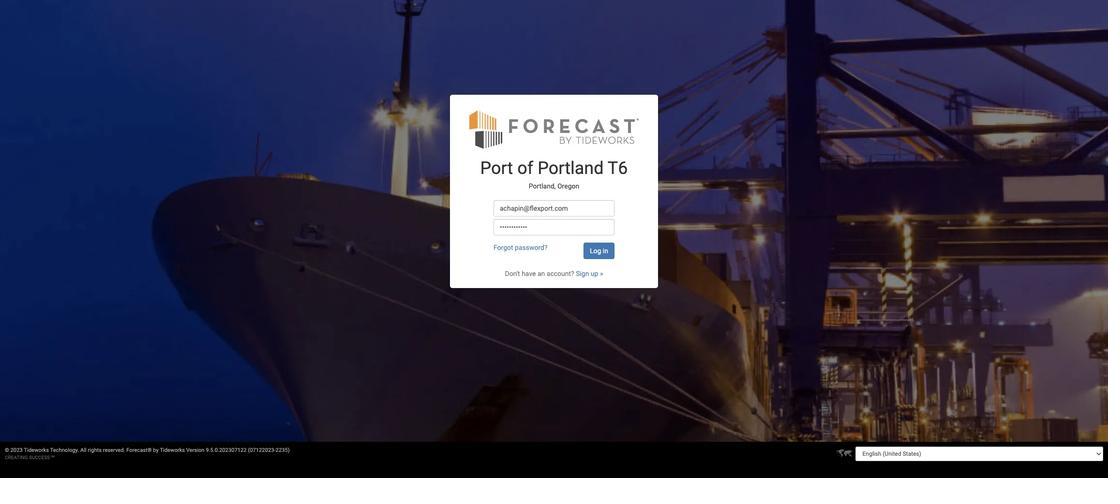 Task type: describe. For each thing, give the bounding box(es) containing it.
password?
[[515, 244, 548, 251]]

Email or username text field
[[494, 200, 615, 217]]

log
[[590, 247, 601, 255]]

Password password field
[[494, 219, 615, 235]]

forgot password? link
[[494, 244, 548, 251]]

of
[[517, 158, 533, 178]]

oregon
[[558, 183, 579, 190]]

forgot password? log in
[[494, 244, 608, 255]]

have
[[522, 270, 536, 278]]

portland
[[538, 158, 604, 178]]

℠
[[51, 455, 55, 461]]

2235)
[[276, 448, 290, 454]]

version
[[186, 448, 204, 454]]

forecast® by tideworks image
[[469, 109, 639, 149]]

technology.
[[50, 448, 79, 454]]

log in button
[[584, 243, 615, 259]]

(07122023-
[[248, 448, 276, 454]]

success
[[29, 455, 50, 461]]

all
[[80, 448, 87, 454]]



Task type: vqa. For each thing, say whether or not it's contained in the screenshot.
"Search" in the Search Button
no



Task type: locate. For each thing, give the bounding box(es) containing it.
9.5.0.202307122
[[206, 448, 247, 454]]

port of portland t6 portland, oregon
[[480, 158, 628, 190]]

rights
[[88, 448, 102, 454]]

don't
[[505, 270, 520, 278]]

tideworks right by
[[160, 448, 185, 454]]

portland,
[[529, 183, 556, 190]]

2 tideworks from the left
[[160, 448, 185, 454]]

forecast®
[[126, 448, 152, 454]]

sign
[[576, 270, 589, 278]]

an
[[538, 270, 545, 278]]

»
[[600, 270, 603, 278]]

account?
[[547, 270, 574, 278]]

©
[[5, 448, 9, 454]]

by
[[153, 448, 159, 454]]

tideworks
[[24, 448, 49, 454], [160, 448, 185, 454]]

© 2023 tideworks technology. all rights reserved. forecast® by tideworks version 9.5.0.202307122 (07122023-2235) creating success ℠
[[5, 448, 290, 461]]

reserved.
[[103, 448, 125, 454]]

2023
[[10, 448, 23, 454]]

creating
[[5, 455, 28, 461]]

tideworks up 'success'
[[24, 448, 49, 454]]

forgot
[[494, 244, 513, 251]]

up
[[591, 270, 598, 278]]

0 horizontal spatial tideworks
[[24, 448, 49, 454]]

don't have an account? sign up »
[[505, 270, 603, 278]]

sign up » link
[[576, 270, 603, 278]]

in
[[603, 247, 608, 255]]

1 tideworks from the left
[[24, 448, 49, 454]]

1 horizontal spatial tideworks
[[160, 448, 185, 454]]

t6
[[608, 158, 628, 178]]

port
[[480, 158, 513, 178]]



